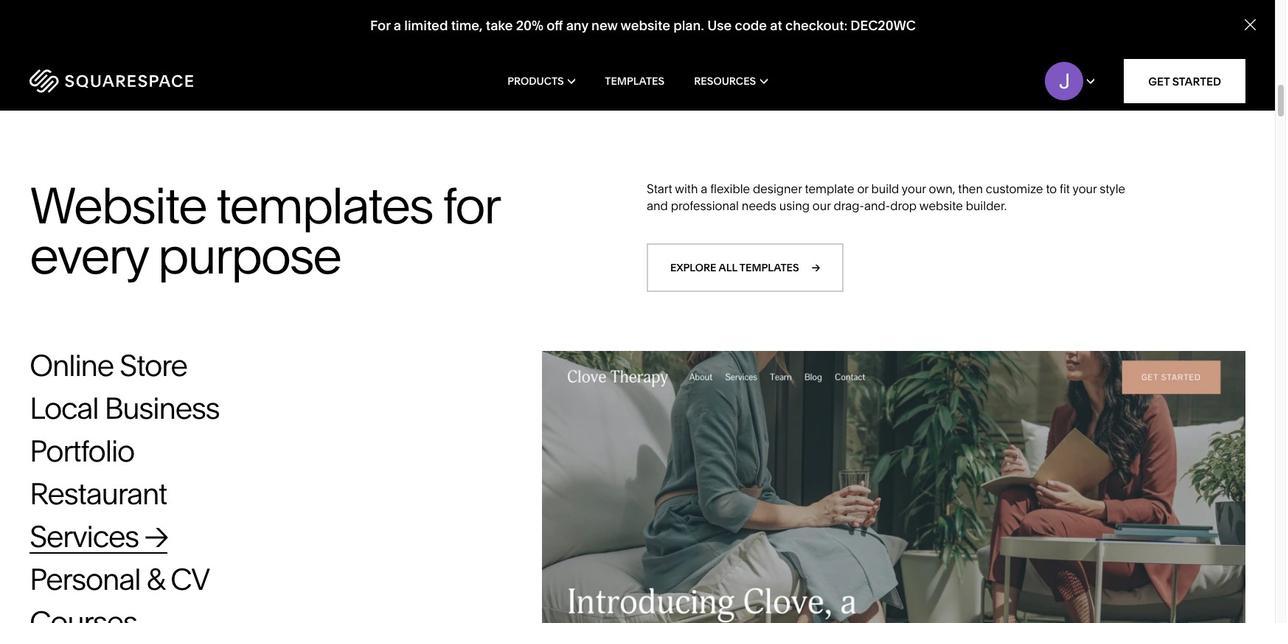 Task type: vqa. For each thing, say whether or not it's contained in the screenshot.
the and- on the top
yes



Task type: locate. For each thing, give the bounding box(es) containing it.
products button
[[508, 52, 576, 111]]

templates inside website templates for every purpose
[[216, 175, 433, 236]]

online store link
[[30, 348, 216, 384]]

1 vertical spatial a
[[701, 182, 708, 196]]

any
[[566, 17, 589, 34]]

cv
[[170, 562, 209, 598]]

personal
[[30, 562, 140, 598]]

0 horizontal spatial website
[[621, 17, 671, 34]]

a
[[394, 17, 401, 34], [701, 182, 708, 196]]

1 vertical spatial templates
[[740, 261, 800, 275]]

1 horizontal spatial a
[[701, 182, 708, 196]]

a right for
[[394, 17, 401, 34]]

0 horizontal spatial a
[[394, 17, 401, 34]]

explore
[[671, 261, 717, 275]]

all
[[719, 261, 738, 275]]

templates
[[216, 175, 433, 236], [740, 261, 800, 275]]

1 vertical spatial →
[[145, 519, 168, 555]]

get started
[[1149, 74, 1222, 88]]

0 horizontal spatial your
[[902, 182, 927, 196]]

0 vertical spatial a
[[394, 17, 401, 34]]

→ down our on the top right of the page
[[812, 261, 821, 275]]

0 vertical spatial templates
[[216, 175, 433, 236]]

online
[[30, 348, 114, 384]]

a up professional
[[701, 182, 708, 196]]

business
[[104, 390, 219, 427]]

plan.
[[674, 17, 704, 34]]

portfolio link
[[30, 433, 164, 469]]

get
[[1149, 74, 1171, 88]]

your
[[902, 182, 927, 196], [1073, 182, 1098, 196]]

squarespace logo image
[[30, 69, 193, 93]]

1 horizontal spatial your
[[1073, 182, 1098, 196]]

fit
[[1060, 182, 1071, 196]]

checkout:
[[786, 17, 848, 34]]

at
[[771, 17, 783, 34]]

1 horizontal spatial templates
[[740, 261, 800, 275]]

→ up &
[[145, 519, 168, 555]]

0 vertical spatial →
[[812, 261, 821, 275]]

started
[[1173, 74, 1222, 88]]

1 vertical spatial website
[[920, 198, 964, 213]]

website inside start with a flexible designer template or build your own, then customize to fit your style and professional needs using our drag-and-drop website builder.
[[920, 198, 964, 213]]

your up drop
[[902, 182, 927, 196]]

every
[[30, 225, 147, 286]]

for
[[370, 17, 391, 34]]

1 horizontal spatial website
[[920, 198, 964, 213]]

0 horizontal spatial templates
[[216, 175, 433, 236]]

for
[[443, 175, 499, 236]]

0 horizontal spatial →
[[145, 519, 168, 555]]

1 your from the left
[[902, 182, 927, 196]]

website right "new"
[[621, 17, 671, 34]]

→
[[812, 261, 821, 275], [145, 519, 168, 555]]

website
[[621, 17, 671, 34], [920, 198, 964, 213]]

start with a flexible designer template or build your own, then customize to fit your style and professional needs using our drag-and-drop website builder.
[[647, 182, 1126, 213]]

time,
[[451, 17, 483, 34]]

limited
[[405, 17, 448, 34]]

local business link
[[30, 390, 249, 427]]

your right fit
[[1073, 182, 1098, 196]]

squarespace logo link
[[30, 69, 273, 93]]

restaurant link
[[30, 476, 196, 512]]

website down own, at right top
[[920, 198, 964, 213]]

and
[[647, 198, 668, 213]]

→ inside online store local business portfolio restaurant services → personal & cv
[[145, 519, 168, 555]]

using
[[780, 198, 810, 213]]

website
[[30, 175, 206, 236]]



Task type: describe. For each thing, give the bounding box(es) containing it.
local
[[30, 390, 98, 427]]

resources
[[694, 75, 757, 88]]

get started link
[[1125, 59, 1246, 103]]

personal & cv link
[[30, 562, 239, 598]]

services
[[30, 519, 139, 555]]

template
[[805, 182, 855, 196]]

own,
[[929, 182, 956, 196]]

templates
[[605, 75, 665, 88]]

store
[[120, 348, 187, 384]]

start
[[647, 182, 673, 196]]

and-
[[865, 198, 891, 213]]

take
[[486, 17, 513, 34]]

customize
[[986, 182, 1044, 196]]

use
[[708, 17, 732, 34]]

style
[[1100, 182, 1126, 196]]

&
[[146, 562, 164, 598]]

0 vertical spatial website
[[621, 17, 671, 34]]

explore all templates
[[671, 261, 800, 275]]

products
[[508, 75, 564, 88]]

to
[[1047, 182, 1058, 196]]

2 your from the left
[[1073, 182, 1098, 196]]

our
[[813, 198, 831, 213]]

designer
[[753, 182, 803, 196]]

professional
[[671, 198, 739, 213]]

code
[[735, 17, 768, 34]]

or
[[858, 182, 869, 196]]

purpose
[[158, 225, 341, 286]]

website templates for every purpose
[[30, 175, 499, 286]]

drag-
[[834, 198, 865, 213]]

then
[[959, 182, 984, 196]]

restaurant
[[30, 476, 167, 512]]

with
[[675, 182, 698, 196]]

portfolio
[[30, 433, 134, 469]]

off
[[547, 17, 563, 34]]

templates link
[[605, 52, 665, 111]]

resources button
[[694, 52, 768, 111]]

a inside start with a flexible designer template or build your own, then customize to fit your style and professional needs using our drag-and-drop website builder.
[[701, 182, 708, 196]]

new
[[592, 17, 618, 34]]

1 horizontal spatial →
[[812, 261, 821, 275]]

needs
[[742, 198, 777, 213]]

flexible
[[711, 182, 751, 196]]

20%
[[516, 17, 544, 34]]

builder.
[[966, 198, 1007, 213]]

online store local business portfolio restaurant services → personal & cv
[[30, 348, 219, 598]]

dec20wc
[[851, 17, 916, 34]]

drop
[[891, 198, 917, 213]]

for a limited time, take 20% off any new website plan. use code at checkout: dec20wc
[[370, 17, 916, 34]]

build
[[872, 182, 900, 196]]



